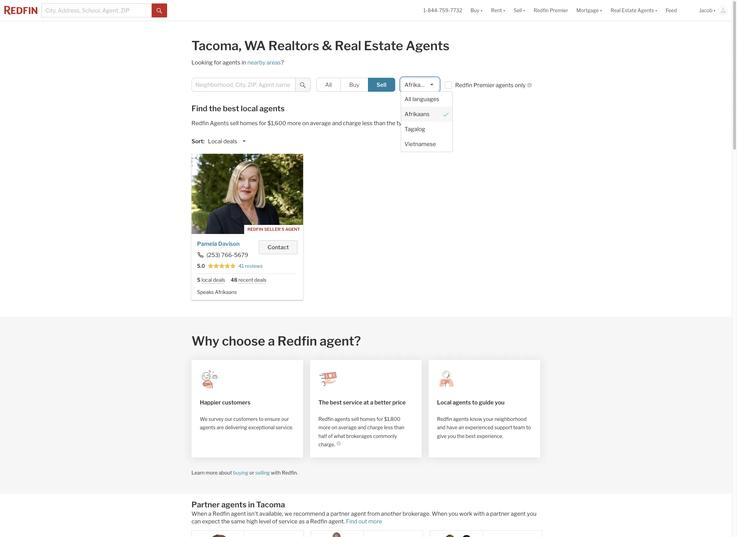 Task type: describe. For each thing, give the bounding box(es) containing it.
tacoma,
[[191, 38, 242, 53]]

contact button
[[259, 240, 298, 254]]

level
[[259, 518, 271, 525]]

more inside redfin agents sell homes for $1,800 more on average and charge less than half of what brokerages commonly charge.
[[318, 424, 330, 430]]

than for find the best local agents
[[374, 120, 385, 127]]

service.
[[276, 424, 293, 430]]

the inside when a redfin agent isn't available, we recommend a partner agent from another brokerage. when you work with a partner agent you can expect the same high level of service as a redfin agent.
[[221, 518, 230, 525]]

find out more link
[[346, 518, 382, 525]]

1 partner from the left
[[330, 511, 350, 517]]

service inside when a redfin agent isn't available, we recommend a partner agent from another brokerage. when you work with a partner agent you can expect the same high level of service as a redfin agent.
[[279, 518, 298, 525]]

languages
[[412, 96, 439, 103]]

happier customers
[[200, 399, 250, 406]]

pamela
[[197, 241, 217, 247]]

?
[[281, 59, 284, 66]]

wa
[[244, 38, 266, 53]]

agents inside 'link'
[[638, 7, 654, 13]]

redfin inside redfin agents sell homes for $1,800 more on average and charge less than half of what brokerages commonly charge.
[[318, 416, 333, 422]]

an
[[458, 424, 464, 430]]

feed button
[[662, 0, 695, 21]]

same
[[231, 518, 245, 525]]

areas
[[267, 59, 281, 66]]

▾ for rent ▾
[[503, 7, 505, 13]]

rent ▾ button
[[487, 0, 509, 21]]

charge for agents
[[343, 120, 361, 127]]

another
[[381, 511, 401, 517]]

typical
[[396, 120, 414, 127]]

48
[[231, 277, 237, 283]]

best inside redfin agents know your neighborhood and have an experienced support team to give you the best experience.
[[466, 433, 476, 439]]

we
[[200, 416, 207, 422]]

41
[[238, 263, 244, 269]]

agents up know
[[453, 399, 471, 406]]

your
[[483, 416, 494, 422]]

0 vertical spatial afrikaans
[[405, 82, 430, 88]]

▾ for buy ▾
[[480, 7, 483, 13]]

a right as
[[306, 518, 309, 525]]

agents up $1,600
[[259, 104, 285, 113]]

team
[[513, 424, 525, 430]]

766-
[[221, 252, 234, 258]]

experienced
[[465, 424, 493, 430]]

Buy radio
[[340, 78, 368, 92]]

buy for buy
[[349, 82, 359, 88]]

1 vertical spatial local
[[201, 277, 212, 283]]

redfin premier agents only
[[455, 82, 526, 89]]

survey
[[209, 416, 224, 422]]

5
[[197, 277, 200, 283]]

sell for sell
[[377, 82, 386, 88]]

happier
[[200, 399, 221, 406]]

jacob
[[699, 7, 712, 13]]

we survey our customers to ensure our agents are delivering exceptional service.
[[200, 416, 293, 430]]

dialog containing all languages
[[401, 91, 453, 152]]

sell for service
[[351, 416, 359, 422]]

less for a
[[384, 424, 393, 430]]

real estate agents ▾
[[611, 7, 657, 13]]

redfin agents know your neighborhood and have an experienced support team to give you the best experience.
[[437, 416, 531, 439]]

all languages
[[405, 96, 439, 103]]

selling link
[[255, 470, 270, 476]]

photo of pamela davison image
[[191, 154, 303, 234]]

(253)
[[206, 252, 220, 258]]

the up local deals
[[209, 104, 221, 113]]

real inside 'link'
[[611, 7, 621, 13]]

seattle real estate agent rashan clark image
[[311, 531, 363, 537]]

at
[[364, 399, 369, 406]]

rent
[[491, 7, 502, 13]]

0 horizontal spatial real
[[335, 38, 361, 53]]

(253) 766-5679
[[206, 252, 248, 258]]

local agents to guide you
[[437, 399, 505, 406]]

▾ inside 'link'
[[655, 7, 657, 13]]

0 vertical spatial customers
[[222, 399, 250, 406]]

on for the best service at a better price
[[331, 424, 337, 430]]

nearby
[[247, 59, 265, 66]]

sell for sell ▾
[[514, 7, 522, 13]]

more right $1,600
[[287, 120, 301, 127]]

as
[[299, 518, 305, 525]]

selling
[[255, 470, 270, 476]]

(253) 766-5679 button
[[197, 252, 249, 258]]

deals for 48 recent deals
[[254, 277, 266, 283]]

work
[[459, 511, 472, 517]]

$1,800
[[384, 416, 400, 422]]

seattle real estate agent deanna and kayley franklin image
[[430, 531, 483, 537]]

0 vertical spatial in
[[242, 59, 246, 66]]

local for local agents to guide you
[[437, 399, 451, 406]]

48 recent deals
[[231, 277, 266, 283]]

redfin.
[[282, 470, 298, 476]]

know
[[470, 416, 482, 422]]

2 when from the left
[[432, 511, 447, 517]]

tagalog
[[405, 126, 425, 133]]

and for agents
[[332, 120, 342, 127]]

with inside when a redfin agent isn't available, we recommend a partner agent from another brokerage. when you work with a partner agent you can expect the same high level of service as a redfin agent.
[[474, 511, 485, 517]]

3 agent from the left
[[511, 511, 526, 517]]

pamela davison
[[197, 241, 240, 247]]

on for find the best local agents
[[302, 120, 309, 127]]

agents down "tacoma,"
[[223, 59, 240, 66]]

for for the
[[377, 416, 383, 422]]

0 horizontal spatial for
[[214, 59, 221, 66]]

rent ▾
[[491, 7, 505, 13]]

5679
[[234, 252, 248, 258]]

more right learn
[[206, 470, 218, 476]]

redfin premier
[[534, 7, 568, 13]]

agent?
[[320, 333, 361, 349]]

speaks afrikaans
[[197, 289, 237, 295]]

&
[[322, 38, 332, 53]]

experience.
[[477, 433, 503, 439]]

reviews
[[245, 263, 263, 269]]

buy ▾ button
[[471, 0, 483, 21]]

agents left 'only'
[[496, 82, 514, 89]]

1 horizontal spatial service
[[343, 399, 362, 406]]

charge.
[[318, 442, 335, 448]]

from
[[367, 511, 380, 517]]

redfin inside button
[[534, 7, 549, 13]]

sell ▾ button
[[509, 0, 529, 21]]

only
[[515, 82, 526, 89]]

mortgage ▾ button
[[572, 0, 606, 21]]

buy for buy ▾
[[471, 7, 479, 13]]

seattle real estate agent tanya headrick image
[[192, 531, 244, 537]]

0 vertical spatial best
[[223, 104, 239, 113]]

759-
[[439, 7, 450, 13]]

about
[[219, 470, 232, 476]]

1 our from the left
[[225, 416, 232, 422]]

of inside when a redfin agent isn't available, we recommend a partner agent from another brokerage. when you work with a partner agent you can expect the same high level of service as a redfin agent.
[[272, 518, 277, 525]]

or
[[249, 470, 254, 476]]

premier for redfin premier
[[550, 7, 568, 13]]

feed
[[666, 7, 677, 13]]

when a redfin agent isn't available, we recommend a partner agent from another brokerage. when you work with a partner agent you can expect the same high level of service as a redfin agent.
[[191, 511, 536, 525]]

exceptional
[[248, 424, 275, 430]]

▾ for mortgage ▾
[[600, 7, 602, 13]]

7732
[[450, 7, 462, 13]]

afrikaans inside dialog
[[405, 111, 430, 118]]

jacob ▾
[[699, 7, 716, 13]]

sell ▾
[[514, 7, 525, 13]]

available,
[[259, 511, 283, 517]]

mortgage ▾ button
[[576, 0, 602, 21]]



Task type: locate. For each thing, give the bounding box(es) containing it.
buy ▾ button
[[466, 0, 487, 21]]

isn't
[[247, 511, 258, 517]]

tacoma, wa realtors & real estate agents
[[191, 38, 449, 53]]

▾ right mortgage
[[600, 7, 602, 13]]

premier
[[550, 7, 568, 13], [474, 82, 494, 89]]

sell down find the best local agents
[[230, 120, 239, 127]]

customers
[[222, 399, 250, 406], [233, 416, 258, 422]]

charge
[[343, 120, 361, 127], [367, 424, 383, 430]]

to left guide
[[472, 399, 478, 406]]

to up exceptional
[[259, 416, 264, 422]]

in up the isn't
[[248, 500, 255, 509]]

give
[[437, 433, 447, 439]]

Sell radio
[[368, 78, 395, 92]]

less inside redfin agents sell homes for $1,800 more on average and charge less than half of what brokerages commonly charge.
[[384, 424, 393, 430]]

1 horizontal spatial on
[[331, 424, 337, 430]]

the
[[209, 104, 221, 113], [387, 120, 395, 127], [457, 433, 465, 439], [221, 518, 230, 525]]

all left languages
[[405, 96, 411, 103]]

on up what
[[331, 424, 337, 430]]

0 vertical spatial estate
[[622, 7, 636, 13]]

2 partner from the left
[[490, 511, 509, 517]]

best right 'the'
[[330, 399, 342, 406]]

1 horizontal spatial of
[[328, 433, 333, 439]]

a up "expect"
[[208, 511, 211, 517]]

redfin agents sell homes for $1,600 more on average and charge less than the typical listing fee.
[[191, 120, 441, 127]]

0 horizontal spatial and
[[332, 120, 342, 127]]

find left out
[[346, 518, 357, 525]]

All radio
[[316, 78, 341, 92]]

to inside we survey our customers to ensure our agents are delivering exceptional service.
[[259, 416, 264, 422]]

1 horizontal spatial for
[[259, 120, 266, 127]]

1 vertical spatial average
[[338, 424, 357, 430]]

when
[[191, 511, 207, 517], [432, 511, 447, 517]]

partner up agent.
[[330, 511, 350, 517]]

2 horizontal spatial best
[[466, 433, 476, 439]]

less for agents
[[362, 120, 373, 127]]

price
[[392, 399, 406, 406]]

0 horizontal spatial less
[[362, 120, 373, 127]]

1 vertical spatial all
[[405, 96, 411, 103]]

1 horizontal spatial local
[[241, 104, 258, 113]]

1 vertical spatial agents
[[406, 38, 449, 53]]

list box containing afrikaans
[[401, 78, 453, 152]]

0 vertical spatial all
[[325, 82, 332, 88]]

buy inside option
[[349, 82, 359, 88]]

the
[[318, 399, 329, 406]]

0 vertical spatial charge
[[343, 120, 361, 127]]

when up can
[[191, 511, 207, 517]]

1 horizontal spatial premier
[[550, 7, 568, 13]]

redfin premier button
[[529, 0, 572, 21]]

all inside dialog
[[405, 96, 411, 103]]

buy
[[471, 7, 479, 13], [349, 82, 359, 88]]

1 horizontal spatial homes
[[360, 416, 376, 422]]

0 vertical spatial service
[[343, 399, 362, 406]]

all inside all option
[[325, 82, 332, 88]]

nearby areas link
[[247, 59, 281, 66]]

charge inside redfin agents sell homes for $1,800 more on average and charge less than half of what brokerages commonly charge.
[[367, 424, 383, 430]]

service down we
[[279, 518, 298, 525]]

find up sort:
[[191, 104, 207, 113]]

brokerages
[[346, 433, 372, 439]]

1 horizontal spatial best
[[330, 399, 342, 406]]

all
[[325, 82, 332, 88], [405, 96, 411, 103]]

0 horizontal spatial agent
[[231, 511, 246, 517]]

average inside redfin agents sell homes for $1,800 more on average and charge less than half of what brokerages commonly charge.
[[338, 424, 357, 430]]

0 horizontal spatial sell
[[230, 120, 239, 127]]

sell right rent ▾
[[514, 7, 522, 13]]

tacoma
[[256, 500, 285, 509]]

0 horizontal spatial local
[[201, 277, 212, 283]]

buying
[[233, 470, 248, 476]]

0 horizontal spatial buy
[[349, 82, 359, 88]]

all for all languages
[[405, 96, 411, 103]]

our up service.
[[281, 416, 289, 422]]

partner
[[191, 500, 220, 509]]

5 ▾ from the left
[[655, 7, 657, 13]]

buy right "7732"
[[471, 7, 479, 13]]

2 vertical spatial best
[[466, 433, 476, 439]]

0 horizontal spatial with
[[271, 470, 281, 476]]

0 horizontal spatial homes
[[240, 120, 258, 127]]

0 vertical spatial to
[[472, 399, 478, 406]]

rating 5.0 out of 5 element
[[208, 263, 236, 269]]

0 horizontal spatial on
[[302, 120, 309, 127]]

real estate agents ▾ button
[[606, 0, 662, 21]]

0 vertical spatial sell
[[514, 7, 522, 13]]

1 horizontal spatial partner
[[490, 511, 509, 517]]

for left $1,600
[[259, 120, 266, 127]]

2 vertical spatial to
[[526, 424, 531, 430]]

can
[[191, 518, 201, 525]]

homes down find the best local agents
[[240, 120, 258, 127]]

1 horizontal spatial with
[[474, 511, 485, 517]]

agents inside we survey our customers to ensure our agents are delivering exceptional service.
[[200, 424, 216, 430]]

local deals
[[208, 138, 237, 145]]

estate inside real estate agents ▾ 'link'
[[622, 7, 636, 13]]

recommend
[[293, 511, 325, 517]]

0 vertical spatial sell
[[230, 120, 239, 127]]

1 agent from the left
[[231, 511, 246, 517]]

realtors
[[268, 38, 319, 53]]

deals up speaks afrikaans
[[213, 277, 225, 283]]

0 horizontal spatial our
[[225, 416, 232, 422]]

when right the brokerage.
[[432, 511, 447, 517]]

a right work on the bottom of the page
[[486, 511, 489, 517]]

agent
[[285, 227, 300, 232]]

1 horizontal spatial find
[[346, 518, 357, 525]]

contact
[[268, 244, 289, 251]]

sell right buy option
[[377, 82, 386, 88]]

on inside redfin agents sell homes for $1,800 more on average and charge less than half of what brokerages commonly charge.
[[331, 424, 337, 430]]

in
[[242, 59, 246, 66], [248, 500, 255, 509]]

▾ right the jacob
[[713, 7, 716, 13]]

0 vertical spatial for
[[214, 59, 221, 66]]

the down "an"
[[457, 433, 465, 439]]

1 horizontal spatial in
[[248, 500, 255, 509]]

5 local deals
[[197, 277, 225, 283]]

homes inside redfin agents sell homes for $1,800 more on average and charge less than half of what brokerages commonly charge.
[[360, 416, 376, 422]]

real estate agents ▾ link
[[611, 0, 657, 21]]

0 horizontal spatial sell
[[377, 82, 386, 88]]

sell for best
[[230, 120, 239, 127]]

partner right work on the bottom of the page
[[490, 511, 509, 517]]

looking for agents in nearby areas ?
[[191, 59, 284, 66]]

than inside redfin agents sell homes for $1,800 more on average and charge less than half of what brokerages commonly charge.
[[394, 424, 404, 430]]

1 horizontal spatial local
[[437, 399, 451, 406]]

afrikaans up the all languages
[[405, 82, 430, 88]]

submit search image
[[157, 8, 162, 14]]

premier for redfin premier agents only
[[474, 82, 494, 89]]

more down from on the bottom of the page
[[368, 518, 382, 525]]

0 horizontal spatial partner
[[330, 511, 350, 517]]

844-
[[428, 7, 439, 13]]

1 vertical spatial homes
[[360, 416, 376, 422]]

▾ for jacob ▾
[[713, 7, 716, 13]]

the left typical
[[387, 120, 395, 127]]

0 horizontal spatial local
[[208, 138, 222, 145]]

find out more
[[346, 518, 382, 525]]

0 horizontal spatial estate
[[364, 38, 403, 53]]

1 horizontal spatial all
[[405, 96, 411, 103]]

deals for 5 local deals
[[213, 277, 225, 283]]

sell inside redfin agents sell homes for $1,800 more on average and charge less than half of what brokerages commonly charge.
[[351, 416, 359, 422]]

1 horizontal spatial charge
[[367, 424, 383, 430]]

mortgage ▾
[[576, 7, 602, 13]]

1 when from the left
[[191, 511, 207, 517]]

buy right all option
[[349, 82, 359, 88]]

agents
[[638, 7, 654, 13], [406, 38, 449, 53], [210, 120, 229, 127]]

our up delivering
[[225, 416, 232, 422]]

1 ▾ from the left
[[480, 7, 483, 13]]

1 vertical spatial sell
[[377, 82, 386, 88]]

1 horizontal spatial agents
[[406, 38, 449, 53]]

0 vertical spatial agents
[[638, 7, 654, 13]]

$1,600
[[268, 120, 286, 127]]

agents
[[223, 59, 240, 66], [496, 82, 514, 89], [259, 104, 285, 113], [453, 399, 471, 406], [335, 416, 350, 422], [453, 416, 469, 422], [200, 424, 216, 430], [221, 500, 246, 509]]

and
[[332, 120, 342, 127], [358, 424, 366, 430], [437, 424, 445, 430]]

Neighborhood, City, ZIP, Agent name search field
[[191, 78, 295, 92]]

1 horizontal spatial agent
[[351, 511, 366, 517]]

local
[[208, 138, 222, 145], [437, 399, 451, 406]]

premier inside button
[[550, 7, 568, 13]]

looking
[[191, 59, 213, 66]]

1 horizontal spatial sell
[[351, 416, 359, 422]]

▾ left the rent
[[480, 7, 483, 13]]

agents inside redfin agents know your neighborhood and have an experienced support team to give you the best experience.
[[453, 416, 469, 422]]

for left $1,800
[[377, 416, 383, 422]]

local down "neighborhood, city, zip, agent name" search field
[[241, 104, 258, 113]]

homes
[[240, 120, 258, 127], [360, 416, 376, 422]]

choose
[[222, 333, 265, 349]]

of right half
[[328, 433, 333, 439]]

to
[[472, 399, 478, 406], [259, 416, 264, 422], [526, 424, 531, 430]]

than left typical
[[374, 120, 385, 127]]

customers up delivering
[[233, 416, 258, 422]]

buy ▾
[[471, 7, 483, 13]]

0 vertical spatial homes
[[240, 120, 258, 127]]

homes for at
[[360, 416, 376, 422]]

charge for a
[[367, 424, 383, 430]]

average for a
[[338, 424, 357, 430]]

local right sort:
[[208, 138, 222, 145]]

afrikaans down "48"
[[215, 289, 237, 295]]

deals
[[223, 138, 237, 145], [213, 277, 225, 283], [254, 277, 266, 283]]

0 vertical spatial with
[[271, 470, 281, 476]]

the best service at a better price
[[318, 399, 406, 406]]

brokerage.
[[403, 511, 431, 517]]

sell inside dropdown button
[[514, 7, 522, 13]]

delivering
[[225, 424, 247, 430]]

fee.
[[432, 120, 441, 127]]

commonly
[[373, 433, 397, 439]]

afrikaans element
[[401, 107, 452, 122]]

with right work on the bottom of the page
[[474, 511, 485, 517]]

and inside redfin agents know your neighborhood and have an experienced support team to give you the best experience.
[[437, 424, 445, 430]]

1 vertical spatial charge
[[367, 424, 383, 430]]

less
[[362, 120, 373, 127], [384, 424, 393, 430]]

redfin
[[534, 7, 549, 13], [455, 82, 472, 89], [191, 120, 209, 127], [277, 333, 317, 349], [318, 416, 333, 422], [437, 416, 452, 422], [213, 511, 230, 517], [310, 518, 327, 525]]

1 vertical spatial buy
[[349, 82, 359, 88]]

of inside redfin agents sell homes for $1,800 more on average and charge less than half of what brokerages commonly charge.
[[328, 433, 333, 439]]

1 horizontal spatial and
[[358, 424, 366, 430]]

homes down at
[[360, 416, 376, 422]]

a up agent.
[[326, 511, 329, 517]]

real right mortgage ▾
[[611, 7, 621, 13]]

0 horizontal spatial than
[[374, 120, 385, 127]]

1 vertical spatial real
[[335, 38, 361, 53]]

1 vertical spatial less
[[384, 424, 393, 430]]

0 horizontal spatial of
[[272, 518, 277, 525]]

agents up same
[[221, 500, 246, 509]]

find for find out more
[[346, 518, 357, 525]]

1 vertical spatial with
[[474, 511, 485, 517]]

best down "neighborhood, city, zip, agent name" search field
[[223, 104, 239, 113]]

partner agents in tacoma
[[191, 500, 285, 509]]

in left nearby
[[242, 59, 246, 66]]

neighborhood
[[495, 416, 527, 422]]

2 agent from the left
[[351, 511, 366, 517]]

to right "team"
[[526, 424, 531, 430]]

1 vertical spatial on
[[331, 424, 337, 430]]

sell inside radio
[[377, 82, 386, 88]]

agents inside redfin agents sell homes for $1,800 more on average and charge less than half of what brokerages commonly charge.
[[335, 416, 350, 422]]

partner
[[330, 511, 350, 517], [490, 511, 509, 517]]

option group containing all
[[316, 78, 395, 92]]

1 horizontal spatial when
[[432, 511, 447, 517]]

0 horizontal spatial best
[[223, 104, 239, 113]]

with right selling link on the left bottom of the page
[[271, 470, 281, 476]]

▾ for sell ▾
[[523, 7, 525, 13]]

▾ right the rent
[[503, 7, 505, 13]]

0 horizontal spatial agents
[[210, 120, 229, 127]]

on right $1,600
[[302, 120, 309, 127]]

1 horizontal spatial less
[[384, 424, 393, 430]]

agents down we
[[200, 424, 216, 430]]

real right "&"
[[335, 38, 361, 53]]

option group
[[316, 78, 395, 92]]

submit search image
[[300, 82, 306, 88]]

of down available,
[[272, 518, 277, 525]]

0 vertical spatial of
[[328, 433, 333, 439]]

2 horizontal spatial agent
[[511, 511, 526, 517]]

0 horizontal spatial premier
[[474, 82, 494, 89]]

▾ left feed
[[655, 7, 657, 13]]

1 vertical spatial local
[[437, 399, 451, 406]]

find for find the best local agents
[[191, 104, 207, 113]]

on
[[302, 120, 309, 127], [331, 424, 337, 430]]

more
[[287, 120, 301, 127], [318, 424, 330, 430], [206, 470, 218, 476], [368, 518, 382, 525]]

customers inside we survey our customers to ensure our agents are delivering exceptional service.
[[233, 416, 258, 422]]

redfin inside redfin agents know your neighborhood and have an experienced support team to give you the best experience.
[[437, 416, 452, 422]]

all for all
[[325, 82, 332, 88]]

customers up we survey our customers to ensure our agents are delivering exceptional service.
[[222, 399, 250, 406]]

than for the best service at a better price
[[394, 424, 404, 430]]

1 horizontal spatial to
[[472, 399, 478, 406]]

disclaimer image
[[337, 442, 341, 446]]

to inside redfin agents know your neighborhood and have an experienced support team to give you the best experience.
[[526, 424, 531, 430]]

City, Address, School, Agent, ZIP search field
[[42, 3, 152, 17]]

local for local deals
[[208, 138, 222, 145]]

buying link
[[233, 470, 248, 476]]

for for find
[[259, 120, 266, 127]]

and inside redfin agents sell homes for $1,800 more on average and charge less than half of what brokerages commonly charge.
[[358, 424, 366, 430]]

41 reviews
[[238, 263, 263, 269]]

2 vertical spatial afrikaans
[[215, 289, 237, 295]]

2 vertical spatial for
[[377, 416, 383, 422]]

2 our from the left
[[281, 416, 289, 422]]

guide
[[479, 399, 494, 406]]

a right at
[[370, 399, 373, 406]]

0 vertical spatial premier
[[550, 7, 568, 13]]

for right looking
[[214, 59, 221, 66]]

afrikaans up listing
[[405, 111, 430, 118]]

best down experienced
[[466, 433, 476, 439]]

1 horizontal spatial buy
[[471, 7, 479, 13]]

more up half
[[318, 424, 330, 430]]

buy inside dropdown button
[[471, 7, 479, 13]]

all right submit search image
[[325, 82, 332, 88]]

0 vertical spatial real
[[611, 7, 621, 13]]

1 vertical spatial for
[[259, 120, 266, 127]]

sort:
[[191, 138, 204, 145]]

listing
[[415, 120, 431, 127]]

1 horizontal spatial estate
[[622, 7, 636, 13]]

the left same
[[221, 518, 230, 525]]

2 ▾ from the left
[[503, 7, 505, 13]]

sell up brokerages at the bottom of the page
[[351, 416, 359, 422]]

1 vertical spatial of
[[272, 518, 277, 525]]

dialog
[[401, 91, 453, 152]]

0 horizontal spatial charge
[[343, 120, 361, 127]]

▾ right rent ▾
[[523, 7, 525, 13]]

sell
[[514, 7, 522, 13], [377, 82, 386, 88]]

real
[[611, 7, 621, 13], [335, 38, 361, 53]]

redfin
[[247, 227, 263, 232]]

rent ▾ button
[[491, 0, 505, 21]]

homes for local
[[240, 120, 258, 127]]

1 vertical spatial estate
[[364, 38, 403, 53]]

local up have
[[437, 399, 451, 406]]

the inside redfin agents know your neighborhood and have an experienced support team to give you the best experience.
[[457, 433, 465, 439]]

0 horizontal spatial when
[[191, 511, 207, 517]]

0 vertical spatial local
[[241, 104, 258, 113]]

5.0
[[197, 263, 205, 269]]

0 vertical spatial less
[[362, 120, 373, 127]]

6 ▾ from the left
[[713, 7, 716, 13]]

a
[[268, 333, 275, 349], [370, 399, 373, 406], [208, 511, 211, 517], [326, 511, 329, 517], [486, 511, 489, 517], [306, 518, 309, 525]]

find the best local agents
[[191, 104, 285, 113]]

0 vertical spatial buy
[[471, 7, 479, 13]]

support
[[494, 424, 512, 430]]

0 horizontal spatial find
[[191, 104, 207, 113]]

average for agents
[[310, 120, 331, 127]]

learn
[[191, 470, 205, 476]]

1 vertical spatial than
[[394, 424, 404, 430]]

deals right sort:
[[223, 138, 237, 145]]

agents up "an"
[[453, 416, 469, 422]]

0 vertical spatial local
[[208, 138, 222, 145]]

agent.
[[329, 518, 345, 525]]

than down $1,800
[[394, 424, 404, 430]]

deals right recent
[[254, 277, 266, 283]]

local right 5
[[201, 277, 212, 283]]

1 vertical spatial in
[[248, 500, 255, 509]]

service
[[343, 399, 362, 406], [279, 518, 298, 525]]

1 horizontal spatial sell
[[514, 7, 522, 13]]

agents up what
[[335, 416, 350, 422]]

1 vertical spatial afrikaans
[[405, 111, 430, 118]]

service left at
[[343, 399, 362, 406]]

1 vertical spatial sell
[[351, 416, 359, 422]]

3 ▾ from the left
[[523, 7, 525, 13]]

redfin agents sell homes for $1,800 more on average and charge less than half of what brokerages commonly charge.
[[318, 416, 404, 448]]

a right choose on the left bottom of the page
[[268, 333, 275, 349]]

4 ▾ from the left
[[600, 7, 602, 13]]

of
[[328, 433, 333, 439], [272, 518, 277, 525]]

list box
[[401, 78, 453, 152]]

and for a
[[358, 424, 366, 430]]

for inside redfin agents sell homes for $1,800 more on average and charge less than half of what brokerages commonly charge.
[[377, 416, 383, 422]]

1 vertical spatial service
[[279, 518, 298, 525]]

you inside redfin agents know your neighborhood and have an experienced support team to give you the best experience.
[[448, 433, 456, 439]]

with
[[271, 470, 281, 476], [474, 511, 485, 517]]

0 horizontal spatial in
[[242, 59, 246, 66]]

2 horizontal spatial and
[[437, 424, 445, 430]]



Task type: vqa. For each thing, say whether or not it's contained in the screenshot.
Home related to more
no



